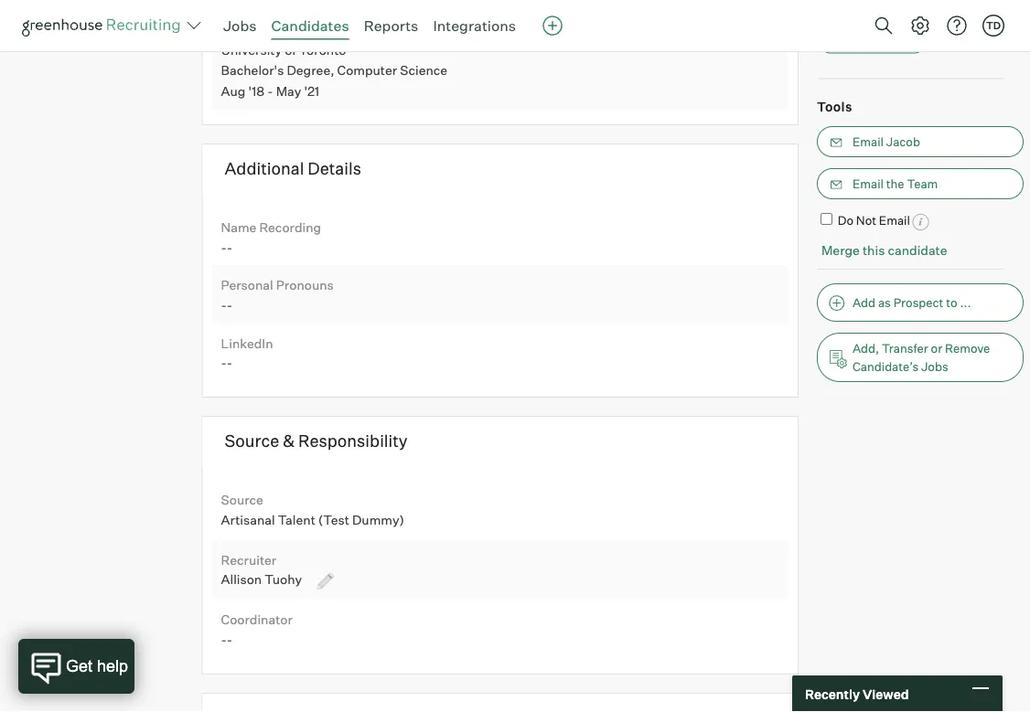 Task type: locate. For each thing, give the bounding box(es) containing it.
email jacob button
[[817, 126, 1024, 157]]

most
[[227, 24, 258, 36]]

source up artisanal
[[221, 492, 263, 508]]

email left the
[[853, 177, 884, 191]]

1 horizontal spatial jobs
[[921, 359, 948, 374]]

do not email
[[838, 213, 910, 228]]

degree
[[287, 62, 330, 78]]

add as prospect to ...
[[853, 295, 971, 310]]

source left &
[[225, 430, 279, 451]]

personal
[[221, 277, 273, 293]]

candidates link
[[271, 16, 349, 35]]

recruiter
[[221, 552, 276, 568]]

add,
[[853, 341, 879, 356]]

jobs inside add, transfer or remove candidate's jobs
[[921, 359, 948, 374]]

talent
[[278, 512, 315, 528]]

configure image
[[909, 15, 931, 37]]

coordinator --
[[221, 612, 293, 648]]

candidate's
[[853, 359, 919, 374]]

do
[[838, 213, 854, 228]]

science
[[400, 62, 447, 78]]

source for source artisanal talent (test dummy)
[[221, 492, 263, 508]]

jobs
[[223, 16, 257, 35], [921, 359, 948, 374]]

add
[[853, 295, 876, 310]]

greenhouse recruiting image
[[22, 15, 187, 37]]

1 vertical spatial email
[[853, 177, 884, 191]]

aug
[[221, 83, 246, 99]]

viewed
[[863, 686, 909, 702]]

2 years experience link
[[821, 36, 924, 54]]

recording
[[259, 219, 321, 235]]

artisanal
[[221, 512, 275, 528]]

-
[[267, 83, 273, 99], [221, 239, 227, 255], [227, 239, 233, 255], [221, 297, 227, 313], [227, 297, 233, 313], [221, 355, 227, 371], [227, 355, 233, 371], [221, 632, 227, 648], [227, 632, 233, 648]]

reports link
[[364, 16, 418, 35]]

personal pronouns --
[[221, 277, 334, 313]]

jobs down or
[[921, 359, 948, 374]]

recently viewed
[[805, 686, 909, 702]]

tags
[[887, 9, 919, 25]]

2
[[828, 39, 834, 51]]

source inside the source artisanal talent (test dummy)
[[221, 492, 263, 508]]

0 vertical spatial email
[[853, 135, 884, 149]]

email
[[853, 135, 884, 149], [853, 177, 884, 191], [879, 213, 910, 228]]

source artisanal talent (test dummy)
[[221, 492, 407, 528]]

experience
[[864, 39, 917, 51]]

1 vertical spatial jobs
[[921, 359, 948, 374]]

td button
[[983, 15, 1005, 37]]

integrations
[[433, 16, 516, 35]]

2 vertical spatial email
[[879, 213, 910, 228]]

0 vertical spatial source
[[225, 430, 279, 451]]

name recording --
[[221, 219, 321, 255]]

years
[[836, 39, 862, 51]]

coordinator
[[221, 612, 293, 628]]

email right the not
[[879, 213, 910, 228]]

recently
[[805, 686, 860, 702]]

add, transfer or remove candidate's jobs
[[853, 341, 990, 374]]

email left jacob
[[853, 135, 884, 149]]

...
[[960, 295, 971, 310]]

recent
[[260, 24, 303, 36]]

0 vertical spatial jobs
[[223, 16, 257, 35]]

most recent university of toronto bachelor's degree , computer science aug '18 - may '21
[[221, 24, 447, 99]]

jobs up university
[[223, 16, 257, 35]]

bachelor's
[[221, 62, 284, 78]]

toronto
[[299, 42, 346, 58]]

additional
[[225, 158, 304, 178]]

allison tuohy
[[221, 572, 302, 588]]

this
[[863, 242, 885, 258]]

of
[[285, 42, 296, 58]]

1 vertical spatial source
[[221, 492, 263, 508]]

source
[[225, 430, 279, 451], [221, 492, 263, 508]]



Task type: describe. For each thing, give the bounding box(es) containing it.
tuohy
[[265, 572, 302, 588]]

email the team button
[[817, 168, 1024, 200]]

team
[[907, 177, 938, 191]]

the
[[886, 177, 904, 191]]

source for source & responsibility
[[225, 430, 279, 451]]

to
[[946, 295, 957, 310]]

candidate
[[888, 242, 947, 258]]

'18
[[248, 83, 265, 99]]

source & responsibility
[[225, 430, 408, 451]]

tools
[[817, 98, 852, 114]]

candidate tags
[[817, 9, 919, 25]]

dummy)
[[352, 512, 404, 528]]

jacob
[[886, 135, 920, 149]]

Do Not Email checkbox
[[821, 213, 832, 225]]

(test
[[318, 512, 349, 528]]

allison
[[221, 572, 262, 588]]

merge this candidate
[[821, 242, 947, 258]]

responsibility
[[298, 430, 408, 451]]

email jacob
[[853, 135, 920, 149]]

details
[[308, 158, 361, 178]]

additional details
[[225, 158, 361, 178]]

email the team
[[853, 177, 938, 191]]

add, transfer or remove candidate's jobs button
[[817, 333, 1024, 382]]

candidate
[[817, 9, 884, 25]]

prospect
[[893, 295, 944, 310]]

search image
[[873, 15, 895, 37]]

2 years experience
[[828, 39, 917, 51]]

+ edit
[[964, 9, 999, 25]]

integrations link
[[433, 16, 516, 35]]

td button
[[979, 11, 1008, 40]]

remove
[[945, 341, 990, 356]]

email for email the team
[[853, 177, 884, 191]]

,
[[330, 62, 334, 78]]

computer
[[337, 62, 397, 78]]

0 horizontal spatial jobs
[[223, 16, 257, 35]]

candidates
[[271, 16, 349, 35]]

&
[[283, 430, 295, 451]]

td
[[986, 19, 1001, 32]]

reports
[[364, 16, 418, 35]]

transfer
[[882, 341, 928, 356]]

or
[[931, 341, 942, 356]]

+ edit link
[[959, 4, 1004, 29]]

'21
[[304, 83, 319, 99]]

add as prospect to ... button
[[817, 283, 1024, 322]]

jobs link
[[223, 16, 257, 35]]

name
[[221, 219, 257, 235]]

university
[[221, 42, 282, 58]]

merge this candidate link
[[821, 242, 947, 258]]

email for email jacob
[[853, 135, 884, 149]]

linkedin
[[221, 335, 273, 351]]

pronouns
[[276, 277, 334, 293]]

- inside most recent university of toronto bachelor's degree , computer science aug '18 - may '21
[[267, 83, 273, 99]]

+
[[964, 9, 972, 25]]

edit
[[975, 9, 999, 25]]

merge
[[821, 242, 860, 258]]

linkedin --
[[221, 335, 273, 371]]

not
[[856, 213, 876, 228]]

as
[[878, 295, 891, 310]]

may
[[276, 83, 301, 99]]



Task type: vqa. For each thing, say whether or not it's contained in the screenshot.
'STAGE'
no



